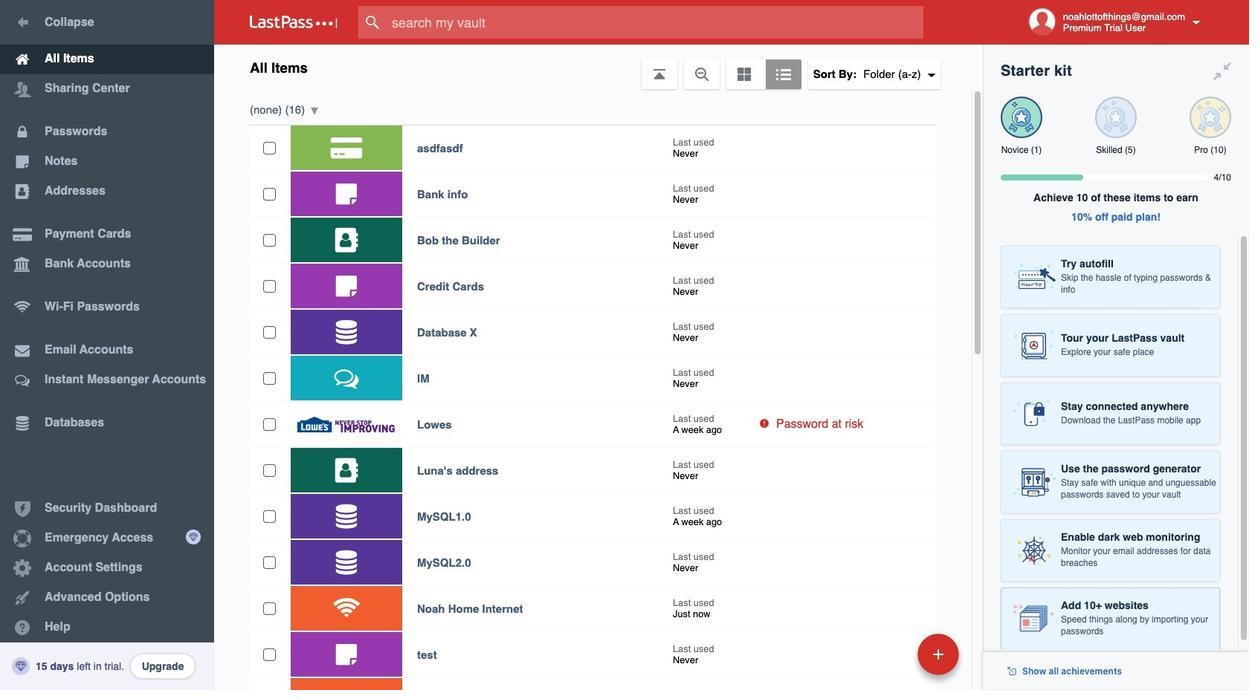 Task type: describe. For each thing, give the bounding box(es) containing it.
new item navigation
[[816, 630, 968, 691]]

main navigation navigation
[[0, 0, 214, 691]]

lastpass image
[[250, 16, 338, 29]]

Search search field
[[359, 6, 953, 39]]



Task type: vqa. For each thing, say whether or not it's contained in the screenshot.
New item Element
yes



Task type: locate. For each thing, give the bounding box(es) containing it.
new item element
[[816, 634, 965, 676]]

vault options navigation
[[214, 45, 983, 89]]

search my vault text field
[[359, 6, 953, 39]]



